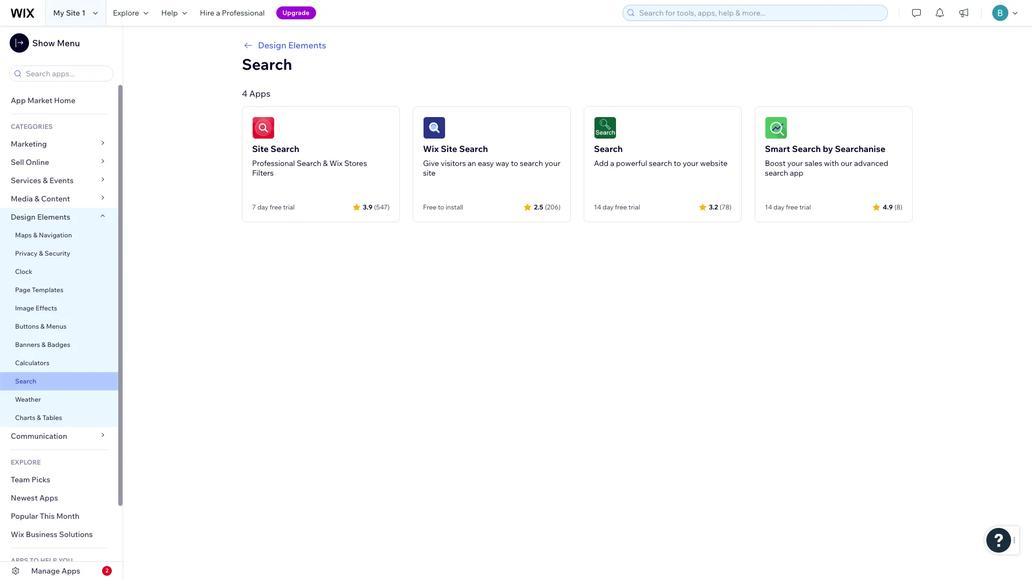 Task type: describe. For each thing, give the bounding box(es) containing it.
clock link
[[0, 263, 118, 281]]

popular this month link
[[0, 508, 118, 526]]

(8)
[[895, 203, 903, 211]]

2.5 (206)
[[534, 203, 561, 211]]

professional for a
[[222, 8, 265, 18]]

calculators
[[15, 359, 50, 367]]

4.9 (8)
[[883, 203, 903, 211]]

with
[[825, 159, 840, 168]]

explore
[[113, 8, 139, 18]]

events
[[50, 176, 74, 186]]

Search for tools, apps, help & more... field
[[636, 5, 885, 20]]

buttons
[[15, 323, 39, 331]]

menu
[[57, 38, 80, 48]]

1 horizontal spatial design elements link
[[242, 39, 913, 52]]

0 horizontal spatial design elements link
[[0, 208, 118, 226]]

powerful
[[616, 159, 648, 168]]

maps
[[15, 231, 32, 239]]

navigation
[[39, 231, 72, 239]]

media & content link
[[0, 190, 118, 208]]

7 day free trial
[[252, 203, 295, 211]]

market
[[27, 96, 52, 105]]

show menu button
[[10, 33, 80, 53]]

newest apps
[[11, 494, 58, 504]]

3.2 (78)
[[709, 203, 732, 211]]

tables
[[43, 414, 62, 422]]

effects
[[36, 304, 57, 313]]

help button
[[155, 0, 194, 26]]

upgrade
[[283, 9, 310, 17]]

manage apps
[[31, 567, 80, 577]]

wix for search
[[423, 144, 439, 154]]

content
[[41, 194, 70, 204]]

& for menus
[[40, 323, 45, 331]]

smart search by searchanise boost your sales with our advanced search app
[[765, 144, 889, 178]]

privacy
[[15, 250, 37, 258]]

show menu
[[32, 38, 80, 48]]

visitors
[[441, 159, 466, 168]]

privacy & security link
[[0, 245, 118, 263]]

banners & badges link
[[0, 336, 118, 354]]

newest apps link
[[0, 490, 118, 508]]

security
[[45, 250, 70, 258]]

apps for 4 apps
[[249, 88, 271, 99]]

maps & navigation link
[[0, 226, 118, 245]]

advanced
[[855, 159, 889, 168]]

search inside smart search by searchanise boost your sales with our advanced search app
[[793, 144, 821, 154]]

0 vertical spatial elements
[[288, 40, 326, 51]]

14 day free trial for search
[[765, 203, 812, 211]]

site
[[423, 168, 436, 178]]

app
[[790, 168, 804, 178]]

apps to help you
[[11, 557, 73, 565]]

team
[[11, 476, 30, 485]]

month
[[56, 512, 80, 522]]

free for professional
[[270, 203, 282, 211]]

charts
[[15, 414, 35, 422]]

image effects
[[15, 304, 57, 313]]

manage
[[31, 567, 60, 577]]

communication
[[11, 432, 69, 442]]

clock
[[15, 268, 32, 276]]

upgrade button
[[276, 6, 316, 19]]

& for events
[[43, 176, 48, 186]]

2
[[106, 568, 109, 575]]

& inside site search professional search & wix stores filters
[[323, 159, 328, 168]]

elements inside sidebar element
[[37, 212, 70, 222]]

to inside wix site search give visitors an easy way to search your site
[[511, 159, 519, 168]]

3.9 (547)
[[363, 203, 390, 211]]

help
[[40, 557, 57, 565]]

page
[[15, 286, 30, 294]]

install
[[446, 203, 464, 211]]

3.2
[[709, 203, 719, 211]]

newest
[[11, 494, 38, 504]]

1 horizontal spatial design elements
[[258, 40, 326, 51]]

picks
[[32, 476, 50, 485]]

14 day free trial for add
[[594, 203, 640, 211]]

site search logo image
[[252, 117, 275, 139]]

trial for a
[[629, 203, 640, 211]]

our
[[841, 159, 853, 168]]

marketing
[[11, 139, 47, 149]]

site for my
[[66, 8, 80, 18]]

search inside wix site search give visitors an easy way to search your site
[[520, 159, 543, 168]]

apps
[[11, 557, 28, 565]]

search up 4 apps
[[242, 55, 292, 74]]

3.9
[[363, 203, 373, 211]]

& for tables
[[37, 414, 41, 422]]

an
[[468, 159, 477, 168]]

professional for search
[[252, 159, 295, 168]]

to inside "search add a powerful search to your website"
[[674, 159, 682, 168]]



Task type: locate. For each thing, give the bounding box(es) containing it.
14 for search
[[765, 203, 773, 211]]

0 horizontal spatial elements
[[37, 212, 70, 222]]

apps for newest apps
[[39, 494, 58, 504]]

site for wix
[[441, 144, 458, 154]]

hire a professional
[[200, 8, 265, 18]]

app market home link
[[0, 91, 118, 110]]

elements up navigation
[[37, 212, 70, 222]]

design elements inside sidebar element
[[11, 212, 70, 222]]

to
[[30, 557, 39, 565]]

1 vertical spatial design
[[11, 212, 36, 222]]

2 horizontal spatial wix
[[423, 144, 439, 154]]

0 horizontal spatial trial
[[283, 203, 295, 211]]

elements
[[288, 40, 326, 51], [37, 212, 70, 222]]

day for professional
[[258, 203, 268, 211]]

2 horizontal spatial trial
[[800, 203, 812, 211]]

1 horizontal spatial your
[[683, 159, 699, 168]]

& left events
[[43, 176, 48, 186]]

2.5
[[534, 203, 544, 211]]

popular
[[11, 512, 38, 522]]

1 vertical spatial design elements link
[[0, 208, 118, 226]]

free for by
[[787, 203, 799, 211]]

day down boost
[[774, 203, 785, 211]]

site search professional search & wix stores filters
[[252, 144, 367, 178]]

your
[[545, 159, 561, 168], [683, 159, 699, 168], [788, 159, 804, 168]]

1 vertical spatial elements
[[37, 212, 70, 222]]

14 right (78)
[[765, 203, 773, 211]]

14 day free trial down powerful
[[594, 203, 640, 211]]

search inside wix site search give visitors an easy way to search your site
[[460, 144, 488, 154]]

& left menus
[[40, 323, 45, 331]]

2 horizontal spatial to
[[674, 159, 682, 168]]

design inside sidebar element
[[11, 212, 36, 222]]

wix inside site search professional search & wix stores filters
[[330, 159, 343, 168]]

0 vertical spatial design elements
[[258, 40, 326, 51]]

2 horizontal spatial your
[[788, 159, 804, 168]]

image
[[15, 304, 34, 313]]

app market home
[[11, 96, 75, 105]]

1 vertical spatial wix
[[330, 159, 343, 168]]

search up weather
[[15, 378, 36, 386]]

1 horizontal spatial day
[[603, 203, 614, 211]]

& for content
[[35, 194, 39, 204]]

2 horizontal spatial site
[[441, 144, 458, 154]]

2 vertical spatial wix
[[11, 530, 24, 540]]

2 your from the left
[[683, 159, 699, 168]]

0 horizontal spatial to
[[438, 203, 444, 211]]

free for a
[[615, 203, 627, 211]]

design elements
[[258, 40, 326, 51], [11, 212, 70, 222]]

search down site search logo
[[271, 144, 300, 154]]

weather
[[15, 396, 41, 404]]

free to install
[[423, 203, 464, 211]]

your inside "search add a powerful search to your website"
[[683, 159, 699, 168]]

& for badges
[[42, 341, 46, 349]]

home
[[54, 96, 75, 105]]

0 vertical spatial design
[[258, 40, 287, 51]]

& left stores
[[323, 159, 328, 168]]

(206)
[[545, 203, 561, 211]]

2 horizontal spatial apps
[[249, 88, 271, 99]]

apps down you
[[62, 567, 80, 577]]

maps & navigation
[[15, 231, 72, 239]]

categories
[[11, 123, 53, 131]]

to left website
[[674, 159, 682, 168]]

2 14 day free trial from the left
[[765, 203, 812, 211]]

design elements down the upgrade button
[[258, 40, 326, 51]]

way
[[496, 159, 510, 168]]

0 vertical spatial a
[[216, 8, 220, 18]]

1 horizontal spatial apps
[[62, 567, 80, 577]]

help
[[161, 8, 178, 18]]

by
[[823, 144, 834, 154]]

hire
[[200, 8, 215, 18]]

2 vertical spatial apps
[[62, 567, 80, 577]]

give
[[423, 159, 439, 168]]

your left sales
[[788, 159, 804, 168]]

search inside "search add a powerful search to your website"
[[594, 144, 623, 154]]

0 horizontal spatial apps
[[39, 494, 58, 504]]

day for a
[[603, 203, 614, 211]]

1 horizontal spatial to
[[511, 159, 519, 168]]

3 day from the left
[[774, 203, 785, 211]]

& right privacy
[[39, 250, 43, 258]]

sell online link
[[0, 153, 118, 172]]

1 14 day free trial from the left
[[594, 203, 640, 211]]

sell online
[[11, 158, 49, 167]]

team picks
[[11, 476, 50, 485]]

search up the an on the top left of page
[[460, 144, 488, 154]]

1 14 from the left
[[594, 203, 602, 211]]

1 horizontal spatial trial
[[629, 203, 640, 211]]

Search apps... field
[[23, 66, 110, 81]]

app
[[11, 96, 26, 105]]

trial
[[283, 203, 295, 211], [629, 203, 640, 211], [800, 203, 812, 211]]

sidebar element
[[0, 26, 123, 581]]

design down the upgrade button
[[258, 40, 287, 51]]

1 vertical spatial a
[[611, 159, 615, 168]]

media & content
[[11, 194, 70, 204]]

sell
[[11, 158, 24, 167]]

0 vertical spatial apps
[[249, 88, 271, 99]]

trial for by
[[800, 203, 812, 211]]

elements down the upgrade button
[[288, 40, 326, 51]]

2 trial from the left
[[629, 203, 640, 211]]

day down add
[[603, 203, 614, 211]]

a inside "search add a powerful search to your website"
[[611, 159, 615, 168]]

a right add
[[611, 159, 615, 168]]

1 horizontal spatial elements
[[288, 40, 326, 51]]

services & events link
[[0, 172, 118, 190]]

your up (206)
[[545, 159, 561, 168]]

14 for add
[[594, 203, 602, 211]]

1 vertical spatial design elements
[[11, 212, 70, 222]]

business
[[26, 530, 57, 540]]

0 horizontal spatial 14
[[594, 203, 602, 211]]

online
[[26, 158, 49, 167]]

3 free from the left
[[787, 203, 799, 211]]

apps up this at the left bottom of the page
[[39, 494, 58, 504]]

services & events
[[11, 176, 74, 186]]

search inside smart search by searchanise boost your sales with our advanced search app
[[765, 168, 789, 178]]

professional down site search logo
[[252, 159, 295, 168]]

wix business solutions link
[[0, 526, 118, 544]]

1 horizontal spatial search
[[649, 159, 673, 168]]

14 down add
[[594, 203, 602, 211]]

my
[[53, 8, 64, 18]]

smart search by searchanise logo image
[[765, 117, 788, 139]]

search up add
[[594, 144, 623, 154]]

professional inside site search professional search & wix stores filters
[[252, 159, 295, 168]]

banners & badges
[[15, 341, 70, 349]]

image effects link
[[0, 300, 118, 318]]

1 horizontal spatial design
[[258, 40, 287, 51]]

site
[[66, 8, 80, 18], [252, 144, 269, 154], [441, 144, 458, 154]]

page templates
[[15, 286, 65, 294]]

2 free from the left
[[615, 203, 627, 211]]

site inside site search professional search & wix stores filters
[[252, 144, 269, 154]]

1 free from the left
[[270, 203, 282, 211]]

1 horizontal spatial free
[[615, 203, 627, 211]]

14 day free trial
[[594, 203, 640, 211], [765, 203, 812, 211]]

wix left stores
[[330, 159, 343, 168]]

professional right hire
[[222, 8, 265, 18]]

team picks link
[[0, 471, 118, 490]]

wix inside sidebar element
[[11, 530, 24, 540]]

free down app
[[787, 203, 799, 211]]

your inside wix site search give visitors an easy way to search your site
[[545, 159, 561, 168]]

charts & tables
[[15, 414, 62, 422]]

free
[[270, 203, 282, 211], [615, 203, 627, 211], [787, 203, 799, 211]]

1 horizontal spatial wix
[[330, 159, 343, 168]]

to right way at the left top of page
[[511, 159, 519, 168]]

0 horizontal spatial design
[[11, 212, 36, 222]]

easy
[[478, 159, 494, 168]]

filters
[[252, 168, 274, 178]]

0 horizontal spatial wix
[[11, 530, 24, 540]]

0 horizontal spatial free
[[270, 203, 282, 211]]

site inside wix site search give visitors an easy way to search your site
[[441, 144, 458, 154]]

1 vertical spatial professional
[[252, 159, 295, 168]]

search right way at the left top of page
[[520, 159, 543, 168]]

0 horizontal spatial site
[[66, 8, 80, 18]]

2 horizontal spatial free
[[787, 203, 799, 211]]

1 vertical spatial apps
[[39, 494, 58, 504]]

to right free
[[438, 203, 444, 211]]

apps
[[249, 88, 271, 99], [39, 494, 58, 504], [62, 567, 80, 577]]

2 horizontal spatial day
[[774, 203, 785, 211]]

& right maps
[[33, 231, 37, 239]]

0 horizontal spatial day
[[258, 203, 268, 211]]

you
[[58, 557, 73, 565]]

1 day from the left
[[258, 203, 268, 211]]

2 horizontal spatial search
[[765, 168, 789, 178]]

1 your from the left
[[545, 159, 561, 168]]

explore
[[11, 459, 41, 467]]

search
[[242, 55, 292, 74], [271, 144, 300, 154], [460, 144, 488, 154], [594, 144, 623, 154], [793, 144, 821, 154], [297, 159, 321, 168], [15, 378, 36, 386]]

trial down powerful
[[629, 203, 640, 211]]

0 vertical spatial wix
[[423, 144, 439, 154]]

search left stores
[[297, 159, 321, 168]]

wix for solutions
[[11, 530, 24, 540]]

free down powerful
[[615, 203, 627, 211]]

3 your from the left
[[788, 159, 804, 168]]

(78)
[[720, 203, 732, 211]]

website
[[701, 159, 728, 168]]

1 horizontal spatial 14
[[765, 203, 773, 211]]

0 horizontal spatial a
[[216, 8, 220, 18]]

popular this month
[[11, 512, 80, 522]]

banners
[[15, 341, 40, 349]]

boost
[[765, 159, 786, 168]]

0 horizontal spatial your
[[545, 159, 561, 168]]

0 horizontal spatial design elements
[[11, 212, 70, 222]]

2 14 from the left
[[765, 203, 773, 211]]

2 day from the left
[[603, 203, 614, 211]]

your inside smart search by searchanise boost your sales with our advanced search app
[[788, 159, 804, 168]]

site up visitors
[[441, 144, 458, 154]]

your left website
[[683, 159, 699, 168]]

wix inside wix site search give visitors an easy way to search your site
[[423, 144, 439, 154]]

3 trial from the left
[[800, 203, 812, 211]]

search left app
[[765, 168, 789, 178]]

media
[[11, 194, 33, 204]]

0 horizontal spatial search
[[520, 159, 543, 168]]

& left tables
[[37, 414, 41, 422]]

1 trial from the left
[[283, 203, 295, 211]]

0 horizontal spatial 14 day free trial
[[594, 203, 640, 211]]

searchanise
[[836, 144, 886, 154]]

search logo image
[[594, 117, 617, 139]]

search up sales
[[793, 144, 821, 154]]

& right media
[[35, 194, 39, 204]]

charts & tables link
[[0, 409, 118, 428]]

site down site search logo
[[252, 144, 269, 154]]

apps for manage apps
[[62, 567, 80, 577]]

marketing link
[[0, 135, 118, 153]]

1 horizontal spatial site
[[252, 144, 269, 154]]

calculators link
[[0, 354, 118, 373]]

to
[[511, 159, 519, 168], [674, 159, 682, 168], [438, 203, 444, 211]]

wix up give
[[423, 144, 439, 154]]

professional
[[222, 8, 265, 18], [252, 159, 295, 168]]

wix down popular
[[11, 530, 24, 540]]

day right 7
[[258, 203, 268, 211]]

search inside "search add a powerful search to your website"
[[649, 159, 673, 168]]

14
[[594, 203, 602, 211], [765, 203, 773, 211]]

14 day free trial down app
[[765, 203, 812, 211]]

smart
[[765, 144, 791, 154]]

1 horizontal spatial a
[[611, 159, 615, 168]]

trial down app
[[800, 203, 812, 211]]

search inside sidebar element
[[15, 378, 36, 386]]

stores
[[345, 159, 367, 168]]

trial right 7
[[283, 203, 295, 211]]

wix
[[423, 144, 439, 154], [330, 159, 343, 168], [11, 530, 24, 540]]

& for security
[[39, 250, 43, 258]]

4
[[242, 88, 248, 99]]

trial for professional
[[283, 203, 295, 211]]

7
[[252, 203, 256, 211]]

& left badges
[[42, 341, 46, 349]]

day for by
[[774, 203, 785, 211]]

1 horizontal spatial 14 day free trial
[[765, 203, 812, 211]]

design elements up maps & navigation
[[11, 212, 70, 222]]

free right 7
[[270, 203, 282, 211]]

wix site search give visitors an easy way to search your site
[[423, 144, 561, 178]]

0 vertical spatial professional
[[222, 8, 265, 18]]

free
[[423, 203, 437, 211]]

a right hire
[[216, 8, 220, 18]]

apps right the '4'
[[249, 88, 271, 99]]

site left 1
[[66, 8, 80, 18]]

4.9
[[883, 203, 893, 211]]

wix business solutions
[[11, 530, 93, 540]]

& for navigation
[[33, 231, 37, 239]]

0 vertical spatial design elements link
[[242, 39, 913, 52]]

wix site search logo image
[[423, 117, 446, 139]]

add
[[594, 159, 609, 168]]

search right powerful
[[649, 159, 673, 168]]

design up maps
[[11, 212, 36, 222]]



Task type: vqa. For each thing, say whether or not it's contained in the screenshot.


